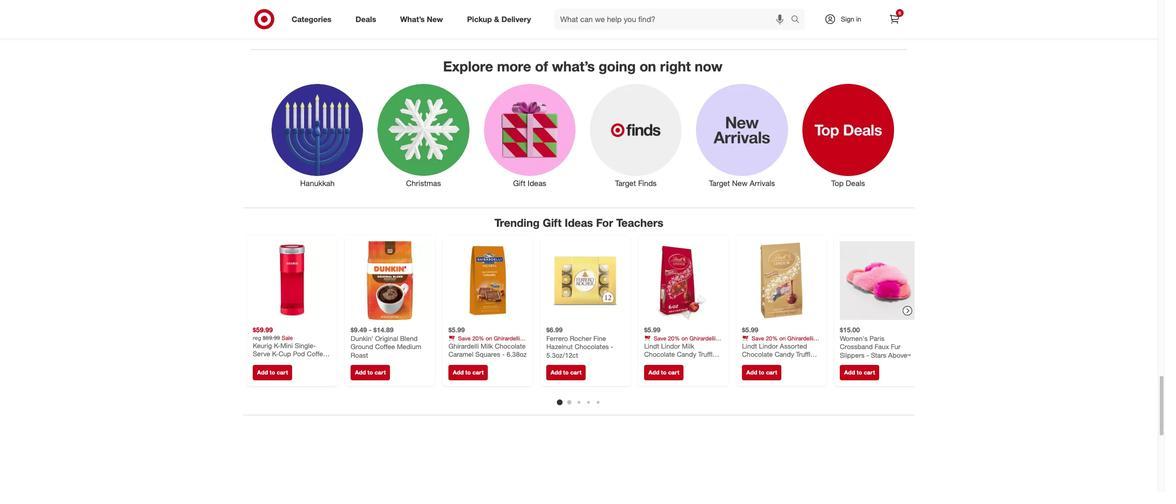 Task type: vqa. For each thing, say whether or not it's contained in the screenshot.
the Registry on the right of the page
no



Task type: locate. For each thing, give the bounding box(es) containing it.
2 horizontal spatial chocolates
[[757, 342, 785, 349]]

1 milk from the left
[[481, 342, 493, 350]]

ghirardelli for milk
[[690, 335, 716, 342]]

0 horizontal spatial coffee
[[307, 350, 327, 358]]

explore
[[443, 58, 493, 75]]

2 oz. from the left
[[752, 359, 761, 367]]

5 add to cart button from the left
[[644, 365, 684, 381]]

ideas up trending
[[528, 178, 547, 188]]

0 horizontal spatial save
[[458, 335, 471, 342]]

add down 5.3oz/12ct
[[551, 369, 562, 376]]

milk inside "ghirardelli milk chocolate caramel squares - 6.38oz"
[[481, 342, 493, 350]]

arrivals
[[750, 178, 775, 188]]

explore more of what's going on right now
[[443, 58, 723, 75]]

chocolates for assorted
[[757, 342, 785, 349]]

lindor
[[661, 342, 680, 350], [759, 342, 778, 350]]

add to cart down the 'maker'
[[257, 369, 288, 376]]

assorted
[[780, 342, 807, 350]]

1 vertical spatial new
[[732, 178, 748, 188]]

0 vertical spatial deals
[[356, 14, 376, 24]]

dunkin' original blend ground coffee medium roast image
[[351, 241, 429, 320], [351, 241, 429, 320]]

to for lindt lindor milk chocolate candy truffles - 6 oz.
[[661, 369, 667, 376]]

0 horizontal spatial deals
[[356, 14, 376, 24]]

truffles
[[698, 350, 720, 359], [796, 350, 818, 359]]

&
[[494, 14, 499, 24], [522, 335, 525, 342], [717, 335, 721, 342], [815, 335, 819, 342]]

save for ghirardelli milk chocolate caramel squares - 6.38oz
[[458, 335, 471, 342]]

to for ferrero rocher fine hazelnut chocolates - 5.3oz/12ct
[[563, 369, 569, 376]]

k- right serve
[[272, 350, 279, 358]]

2 horizontal spatial save
[[752, 335, 765, 342]]

6 to from the left
[[759, 369, 765, 376]]

3 save 20% on ghirardelli & lindt chocolates from the left
[[742, 335, 819, 349]]

- inside "ghirardelli milk chocolate caramel squares - 6.38oz"
[[502, 350, 505, 359]]

1 horizontal spatial truffles
[[796, 350, 818, 359]]

add
[[257, 369, 268, 376], [355, 369, 366, 376], [453, 369, 464, 376], [551, 369, 562, 376], [649, 369, 660, 376], [747, 369, 758, 376], [844, 369, 855, 376]]

hazelnut
[[547, 343, 573, 351]]

add to cart
[[257, 369, 288, 376], [355, 369, 386, 376], [453, 369, 484, 376], [551, 369, 582, 376], [649, 369, 680, 376], [747, 369, 777, 376], [844, 369, 875, 376]]

gift right trending
[[543, 216, 562, 230]]

2 horizontal spatial chocolate
[[742, 350, 773, 359]]

3 20% from the left
[[766, 335, 778, 342]]

oz. inside lindt lindor milk chocolate candy truffles - 6 oz.
[[654, 359, 663, 367]]

new left arrivals
[[732, 178, 748, 188]]

stars
[[871, 351, 887, 359]]

milk
[[481, 342, 493, 350], [682, 342, 694, 350]]

2 cart from the left
[[375, 369, 386, 376]]

1 candy from the left
[[677, 350, 697, 359]]

0 horizontal spatial milk
[[481, 342, 493, 350]]

2 horizontal spatial $5.99
[[742, 326, 759, 334]]

add to cart down 5.3oz/12ct
[[551, 369, 582, 376]]

add for keurig k-mini single- serve k-cup pod coffee maker
[[257, 369, 268, 376]]

2 lindor from the left
[[759, 342, 778, 350]]

0 horizontal spatial candy
[[677, 350, 697, 359]]

1 horizontal spatial $5.99
[[644, 326, 661, 334]]

target inside "link"
[[709, 178, 730, 188]]

2 20% from the left
[[668, 335, 680, 342]]

7 add to cart button from the left
[[840, 365, 880, 381]]

chocolates
[[463, 342, 491, 349], [659, 342, 687, 349], [757, 342, 785, 349]]

cart for women's paris crossband faux fur slippers - stars above™
[[864, 369, 875, 376]]

4 to from the left
[[563, 369, 569, 376]]

save 20% on ghirardelli & lindt chocolates for milk
[[644, 335, 721, 349]]

add to cart down slippers
[[844, 369, 875, 376]]

1 truffles from the left
[[698, 350, 720, 359]]

0 horizontal spatial truffles
[[698, 350, 720, 359]]

coffee inside "$9.49 - $14.89 dunkin' original blend ground coffee medium roast"
[[375, 343, 395, 351]]

oz. for lindt lindor assorted chocolate candy truffles - 6 oz.
[[752, 359, 761, 367]]

add to cart button
[[253, 365, 292, 381], [351, 365, 390, 381], [449, 365, 488, 381], [547, 365, 586, 381], [644, 365, 684, 381], [742, 365, 782, 381], [840, 365, 880, 381]]

1 vertical spatial k-
[[272, 350, 279, 358]]

gift up trending
[[513, 178, 526, 188]]

6 inside lindt lindor assorted chocolate candy truffles - 6 oz.
[[747, 359, 751, 367]]

deals left what's
[[356, 14, 376, 24]]

$5.99
[[449, 326, 465, 334], [644, 326, 661, 334], [742, 326, 759, 334]]

add down the 'maker'
[[257, 369, 268, 376]]

save 20% on ghirardelli & lindt chocolates for chocolate
[[449, 335, 525, 349]]

cart down stars
[[864, 369, 875, 376]]

cart down lindt lindor milk chocolate candy truffles - 6 oz.
[[668, 369, 680, 376]]

add to cart down caramel
[[453, 369, 484, 376]]

1 horizontal spatial target
[[709, 178, 730, 188]]

add to cart button for women's paris crossband faux fur slippers - stars above™
[[840, 365, 880, 381]]

new
[[427, 14, 443, 24], [732, 178, 748, 188]]

$5.99 for ghirardelli milk chocolate caramel squares - 6.38oz
[[449, 326, 465, 334]]

to down 5.3oz/12ct
[[563, 369, 569, 376]]

1 add to cart button from the left
[[253, 365, 292, 381]]

now
[[695, 58, 723, 75]]

truffles for milk
[[698, 350, 720, 359]]

add to cart for lindt lindor milk chocolate candy truffles - 6 oz.
[[649, 369, 680, 376]]

cart down 5.3oz/12ct
[[570, 369, 582, 376]]

4 add to cart button from the left
[[547, 365, 586, 381]]

cart for lindt lindor milk chocolate candy truffles - 6 oz.
[[668, 369, 680, 376]]

chocolate for lindt lindor milk chocolate candy truffles - 6 oz.
[[644, 350, 675, 359]]

& for ghirardelli milk chocolate caramel squares - 6.38oz
[[522, 335, 525, 342]]

1 add to cart from the left
[[257, 369, 288, 376]]

oz. inside lindt lindor assorted chocolate candy truffles - 6 oz.
[[752, 359, 761, 367]]

6 for lindt lindor milk chocolate candy truffles - 6 oz.
[[649, 359, 653, 367]]

to for ghirardelli milk chocolate caramel squares - 6.38oz
[[465, 369, 471, 376]]

cart down lindt lindor assorted chocolate candy truffles - 6 oz.
[[766, 369, 777, 376]]

$5.99 for lindt lindor milk chocolate candy truffles - 6 oz.
[[644, 326, 661, 334]]

4 add to cart from the left
[[551, 369, 582, 376]]

1 horizontal spatial new
[[732, 178, 748, 188]]

chocolates
[[575, 343, 609, 351]]

lindt lindor milk chocolate candy truffles - 6 oz. image
[[644, 241, 723, 320], [644, 241, 723, 320]]

$59.99
[[253, 326, 273, 334]]

20%
[[472, 335, 484, 342], [668, 335, 680, 342], [766, 335, 778, 342]]

- inside $6.99 ferrero rocher fine hazelnut chocolates - 5.3oz/12ct
[[611, 343, 614, 351]]

0 horizontal spatial 6
[[649, 359, 653, 367]]

0 horizontal spatial $5.99
[[449, 326, 465, 334]]

2 to from the left
[[368, 369, 373, 376]]

lindor inside lindt lindor assorted chocolate candy truffles - 6 oz.
[[759, 342, 778, 350]]

3 to from the left
[[465, 369, 471, 376]]

0 horizontal spatial ideas
[[528, 178, 547, 188]]

gift ideas link
[[477, 82, 583, 189]]

medium
[[397, 343, 421, 351]]

target new arrivals link
[[689, 82, 795, 189]]

7 cart from the left
[[864, 369, 875, 376]]

truffles inside lindt lindor assorted chocolate candy truffles - 6 oz.
[[796, 350, 818, 359]]

pickup
[[467, 14, 492, 24]]

add to cart down lindt lindor milk chocolate candy truffles - 6 oz.
[[649, 369, 680, 376]]

coffee
[[375, 343, 395, 351], [307, 350, 327, 358]]

cart
[[277, 369, 288, 376], [375, 369, 386, 376], [473, 369, 484, 376], [570, 369, 582, 376], [668, 369, 680, 376], [766, 369, 777, 376], [864, 369, 875, 376]]

1 horizontal spatial save
[[654, 335, 667, 342]]

more
[[497, 58, 531, 75]]

ferrero rocher fine hazelnut chocolates - 5.3oz/12ct image
[[547, 241, 625, 320], [547, 241, 625, 320]]

$15.00 women's paris crossband faux fur slippers - stars above™
[[840, 326, 911, 359]]

2 horizontal spatial 20%
[[766, 335, 778, 342]]

1 lindor from the left
[[661, 342, 680, 350]]

sale
[[282, 334, 293, 341]]

1 horizontal spatial chocolates
[[659, 342, 687, 349]]

1 save 20% on ghirardelli & lindt chocolates from the left
[[449, 335, 525, 349]]

2 save from the left
[[654, 335, 667, 342]]

chocolate
[[495, 342, 526, 350], [644, 350, 675, 359], [742, 350, 773, 359]]

1 vertical spatial ideas
[[565, 216, 593, 230]]

20% for milk
[[668, 335, 680, 342]]

2 add to cart button from the left
[[351, 365, 390, 381]]

save 20% on ghirardelli & lindt chocolates for assorted
[[742, 335, 819, 349]]

delivery
[[502, 14, 531, 24]]

5 add to cart from the left
[[649, 369, 680, 376]]

pod
[[293, 350, 305, 358]]

on for lindt lindor assorted chocolate candy truffles - 6 oz.
[[780, 335, 786, 342]]

to down lindt lindor milk chocolate candy truffles - 6 oz.
[[661, 369, 667, 376]]

0 horizontal spatial chocolates
[[463, 342, 491, 349]]

1 vertical spatial gift
[[543, 216, 562, 230]]

lindt lindor assorted chocolate candy truffles - 6 oz. image
[[742, 241, 821, 320], [742, 241, 821, 320]]

top
[[832, 178, 844, 188]]

6
[[899, 10, 901, 16], [649, 359, 653, 367], [747, 359, 751, 367]]

gift ideas
[[513, 178, 547, 188]]

cart down squares
[[473, 369, 484, 376]]

1 horizontal spatial deals
[[846, 178, 865, 188]]

1 oz. from the left
[[654, 359, 663, 367]]

1 $5.99 from the left
[[449, 326, 465, 334]]

2 add from the left
[[355, 369, 366, 376]]

ferrero
[[547, 334, 568, 342]]

truffles inside lindt lindor milk chocolate candy truffles - 6 oz.
[[698, 350, 720, 359]]

lindt
[[449, 342, 462, 349], [644, 342, 657, 349], [644, 342, 659, 350], [742, 342, 755, 349], [742, 342, 757, 350]]

0 vertical spatial new
[[427, 14, 443, 24]]

1 target from the left
[[615, 178, 636, 188]]

ideas left for
[[565, 216, 593, 230]]

$5.99 up lindt lindor milk chocolate candy truffles - 6 oz.
[[644, 326, 661, 334]]

add down roast
[[355, 369, 366, 376]]

sign in link
[[817, 9, 877, 30]]

1 chocolates from the left
[[463, 342, 491, 349]]

5 add from the left
[[649, 369, 660, 376]]

3 add from the left
[[453, 369, 464, 376]]

lindt lindor assorted chocolate candy truffles - 6 oz.
[[742, 342, 818, 367]]

cart for dunkin' original blend ground coffee medium roast
[[375, 369, 386, 376]]

add to cart for lindt lindor assorted chocolate candy truffles - 6 oz.
[[747, 369, 777, 376]]

$15.00
[[840, 326, 860, 334]]

6 add from the left
[[747, 369, 758, 376]]

2 horizontal spatial save 20% on ghirardelli & lindt chocolates
[[742, 335, 819, 349]]

1 save from the left
[[458, 335, 471, 342]]

$14.89
[[374, 326, 394, 334]]

1 20% from the left
[[472, 335, 484, 342]]

2 candy from the left
[[775, 350, 794, 359]]

add down slippers
[[844, 369, 855, 376]]

3 cart from the left
[[473, 369, 484, 376]]

hanukkah link
[[264, 82, 371, 189]]

$6.99
[[547, 326, 563, 334]]

christmas link
[[371, 82, 477, 189]]

fur
[[891, 343, 901, 351]]

add down caramel
[[453, 369, 464, 376]]

new right what's
[[427, 14, 443, 24]]

3 $5.99 from the left
[[742, 326, 759, 334]]

coffee inside the $59.99 reg $89.99 sale keurig k-mini single- serve k-cup pod coffee maker
[[307, 350, 327, 358]]

hanukkah
[[300, 178, 335, 188]]

add for lindt lindor assorted chocolate candy truffles - 6 oz.
[[747, 369, 758, 376]]

3 chocolates from the left
[[757, 342, 785, 349]]

keurig k-mini single-serve k-cup pod coffee maker image
[[253, 241, 332, 320], [253, 241, 332, 320]]

save 20% on ghirardelli & lindt chocolates
[[449, 335, 525, 349], [644, 335, 721, 349], [742, 335, 819, 349]]

women's paris crossband faux fur slippers - stars above™ image
[[840, 241, 919, 320], [840, 241, 919, 320]]

cup
[[279, 350, 291, 358]]

target left arrivals
[[709, 178, 730, 188]]

target left finds
[[615, 178, 636, 188]]

5 cart from the left
[[668, 369, 680, 376]]

1 horizontal spatial save 20% on ghirardelli & lindt chocolates
[[644, 335, 721, 349]]

0 horizontal spatial save 20% on ghirardelli & lindt chocolates
[[449, 335, 525, 349]]

1 horizontal spatial milk
[[682, 342, 694, 350]]

1 horizontal spatial lindor
[[759, 342, 778, 350]]

1 horizontal spatial coffee
[[375, 343, 395, 351]]

to down the 'maker'
[[270, 369, 275, 376]]

2 save 20% on ghirardelli & lindt chocolates from the left
[[644, 335, 721, 349]]

top deals
[[832, 178, 865, 188]]

$9.49
[[351, 326, 367, 334]]

6 for lindt lindor assorted chocolate candy truffles - 6 oz.
[[747, 359, 751, 367]]

7 to from the left
[[857, 369, 863, 376]]

6 inside lindt lindor milk chocolate candy truffles - 6 oz.
[[649, 359, 653, 367]]

to for dunkin' original blend ground coffee medium roast
[[368, 369, 373, 376]]

6 cart from the left
[[766, 369, 777, 376]]

add to cart down roast
[[355, 369, 386, 376]]

2 $5.99 from the left
[[644, 326, 661, 334]]

oz.
[[654, 359, 663, 367], [752, 359, 761, 367]]

candy for milk
[[677, 350, 697, 359]]

3 save from the left
[[752, 335, 765, 342]]

0 horizontal spatial gift
[[513, 178, 526, 188]]

6 add to cart button from the left
[[742, 365, 782, 381]]

to down slippers
[[857, 369, 863, 376]]

cart down "$9.49 - $14.89 dunkin' original blend ground coffee medium roast"
[[375, 369, 386, 376]]

chocolate inside lindt lindor assorted chocolate candy truffles - 6 oz.
[[742, 350, 773, 359]]

target for target finds
[[615, 178, 636, 188]]

cart down cup
[[277, 369, 288, 376]]

target finds
[[615, 178, 657, 188]]

1 horizontal spatial 20%
[[668, 335, 680, 342]]

1 horizontal spatial chocolate
[[644, 350, 675, 359]]

0 horizontal spatial new
[[427, 14, 443, 24]]

k-
[[274, 341, 280, 350], [272, 350, 279, 358]]

add down lindt lindor assorted chocolate candy truffles - 6 oz.
[[747, 369, 758, 376]]

candy
[[677, 350, 697, 359], [775, 350, 794, 359]]

0 horizontal spatial 20%
[[472, 335, 484, 342]]

candy inside lindt lindor milk chocolate candy truffles - 6 oz.
[[677, 350, 697, 359]]

coffee down single-
[[307, 350, 327, 358]]

lindt lindor milk chocolate candy truffles - 6 oz.
[[644, 342, 720, 367]]

gift
[[513, 178, 526, 188], [543, 216, 562, 230]]

candy inside lindt lindor assorted chocolate candy truffles - 6 oz.
[[775, 350, 794, 359]]

1 horizontal spatial 6
[[747, 359, 751, 367]]

4 cart from the left
[[570, 369, 582, 376]]

0 horizontal spatial chocolate
[[495, 342, 526, 350]]

sign in
[[841, 15, 862, 23]]

6 add to cart from the left
[[747, 369, 777, 376]]

lindor for milk
[[661, 342, 680, 350]]

2 truffles from the left
[[796, 350, 818, 359]]

to for lindt lindor assorted chocolate candy truffles - 6 oz.
[[759, 369, 765, 376]]

ghirardelli milk chocolate caramel squares - 6.38oz image
[[449, 241, 527, 320], [449, 241, 527, 320]]

7 add from the left
[[844, 369, 855, 376]]

1 add from the left
[[257, 369, 268, 376]]

2 milk from the left
[[682, 342, 694, 350]]

0 horizontal spatial target
[[615, 178, 636, 188]]

lindt inside lindt lindor assorted chocolate candy truffles - 6 oz.
[[742, 342, 757, 350]]

1 cart from the left
[[277, 369, 288, 376]]

k- up cup
[[274, 341, 280, 350]]

2 target from the left
[[709, 178, 730, 188]]

- inside lindt lindor milk chocolate candy truffles - 6 oz.
[[644, 359, 647, 367]]

coffee down the original
[[375, 343, 395, 351]]

2 add to cart from the left
[[355, 369, 386, 376]]

1 to from the left
[[270, 369, 275, 376]]

$5.99 up lindt lindor assorted chocolate candy truffles - 6 oz.
[[742, 326, 759, 334]]

ideas
[[528, 178, 547, 188], [565, 216, 593, 230]]

single-
[[295, 341, 316, 350]]

deals
[[356, 14, 376, 24], [846, 178, 865, 188]]

lindor inside lindt lindor milk chocolate candy truffles - 6 oz.
[[661, 342, 680, 350]]

chocolates for milk
[[659, 342, 687, 349]]

4 add from the left
[[551, 369, 562, 376]]

add for dunkin' original blend ground coffee medium roast
[[355, 369, 366, 376]]

7 add to cart from the left
[[844, 369, 875, 376]]

-
[[369, 326, 372, 334], [611, 343, 614, 351], [502, 350, 505, 359], [867, 351, 869, 359], [644, 359, 647, 367], [742, 359, 745, 367]]

& for lindt lindor milk chocolate candy truffles - 6 oz.
[[717, 335, 721, 342]]

to down lindt lindor assorted chocolate candy truffles - 6 oz.
[[759, 369, 765, 376]]

search
[[787, 15, 810, 25]]

3 add to cart from the left
[[453, 369, 484, 376]]

0 horizontal spatial lindor
[[661, 342, 680, 350]]

5 to from the left
[[661, 369, 667, 376]]

1 horizontal spatial oz.
[[752, 359, 761, 367]]

add to cart button for ferrero rocher fine hazelnut chocolates - 5.3oz/12ct
[[547, 365, 586, 381]]

to down roast
[[368, 369, 373, 376]]

0 horizontal spatial oz.
[[654, 359, 663, 367]]

add for ghirardelli milk chocolate caramel squares - 6.38oz
[[453, 369, 464, 376]]

deals right top
[[846, 178, 865, 188]]

new for what's
[[427, 14, 443, 24]]

2 chocolates from the left
[[659, 342, 687, 349]]

to down caramel
[[465, 369, 471, 376]]

milk inside lindt lindor milk chocolate candy truffles - 6 oz.
[[682, 342, 694, 350]]

$5.99 up caramel
[[449, 326, 465, 334]]

new inside "link"
[[732, 178, 748, 188]]

3 add to cart button from the left
[[449, 365, 488, 381]]

1 horizontal spatial ideas
[[565, 216, 593, 230]]

target new arrivals
[[709, 178, 775, 188]]

add to cart down lindt lindor assorted chocolate candy truffles - 6 oz.
[[747, 369, 777, 376]]

rocher
[[570, 334, 592, 342]]

right
[[660, 58, 691, 75]]

chocolate inside "ghirardelli milk chocolate caramel squares - 6.38oz"
[[495, 342, 526, 350]]

add down lindt lindor milk chocolate candy truffles - 6 oz.
[[649, 369, 660, 376]]

chocolate inside lindt lindor milk chocolate candy truffles - 6 oz.
[[644, 350, 675, 359]]

1 horizontal spatial candy
[[775, 350, 794, 359]]



Task type: describe. For each thing, give the bounding box(es) containing it.
add to cart for ghirardelli milk chocolate caramel squares - 6.38oz
[[453, 369, 484, 376]]

add to cart button for lindt lindor assorted chocolate candy truffles - 6 oz.
[[742, 365, 782, 381]]

maker
[[253, 358, 272, 366]]

$59.99 reg $89.99 sale keurig k-mini single- serve k-cup pod coffee maker
[[253, 326, 327, 366]]

deals link
[[347, 9, 388, 30]]

$9.49 - $14.89 dunkin' original blend ground coffee medium roast
[[351, 326, 421, 359]]

lindt for ghirardelli milk chocolate caramel squares - 6.38oz
[[449, 342, 462, 349]]

blend
[[400, 334, 418, 342]]

in
[[856, 15, 862, 23]]

save for lindt lindor assorted chocolate candy truffles - 6 oz.
[[752, 335, 765, 342]]

christmas
[[406, 178, 441, 188]]

pickup & delivery link
[[459, 9, 543, 30]]

serve
[[253, 350, 270, 358]]

faux
[[875, 343, 889, 351]]

$6.99 ferrero rocher fine hazelnut chocolates - 5.3oz/12ct
[[547, 326, 614, 359]]

cart for lindt lindor assorted chocolate candy truffles - 6 oz.
[[766, 369, 777, 376]]

add to cart for ferrero rocher fine hazelnut chocolates - 5.3oz/12ct
[[551, 369, 582, 376]]

add to cart for keurig k-mini single- serve k-cup pod coffee maker
[[257, 369, 288, 376]]

lindt for lindt lindor milk chocolate candy truffles - 6 oz.
[[644, 342, 657, 349]]

trending gift ideas for teachers
[[495, 216, 664, 230]]

cart for ferrero rocher fine hazelnut chocolates - 5.3oz/12ct
[[570, 369, 582, 376]]

add to cart button for ghirardelli milk chocolate caramel squares - 6.38oz
[[449, 365, 488, 381]]

0 vertical spatial ideas
[[528, 178, 547, 188]]

target for target new arrivals
[[709, 178, 730, 188]]

save for lindt lindor milk chocolate candy truffles - 6 oz.
[[654, 335, 667, 342]]

top deals link
[[795, 82, 902, 189]]

keurig
[[253, 341, 272, 350]]

$5.99 for lindt lindor assorted chocolate candy truffles - 6 oz.
[[742, 326, 759, 334]]

cart for ghirardelli milk chocolate caramel squares - 6.38oz
[[473, 369, 484, 376]]

cart for keurig k-mini single- serve k-cup pod coffee maker
[[277, 369, 288, 376]]

mini
[[280, 341, 293, 350]]

ghirardelli milk chocolate caramel squares - 6.38oz
[[449, 342, 527, 359]]

add for lindt lindor milk chocolate candy truffles - 6 oz.
[[649, 369, 660, 376]]

what's new link
[[392, 9, 455, 30]]

above™
[[889, 351, 911, 359]]

6.38oz
[[507, 350, 527, 359]]

what's
[[400, 14, 425, 24]]

5.3oz/12ct
[[547, 351, 578, 359]]

chocolate for lindt lindor assorted chocolate candy truffles - 6 oz.
[[742, 350, 773, 359]]

on for ghirardelli milk chocolate caramel squares - 6.38oz
[[486, 335, 492, 342]]

lindt for lindt lindor assorted chocolate candy truffles - 6 oz.
[[742, 342, 755, 349]]

candy for assorted
[[775, 350, 794, 359]]

$89.99
[[263, 334, 280, 341]]

ground
[[351, 343, 373, 351]]

2 horizontal spatial 6
[[899, 10, 901, 16]]

pickup & delivery
[[467, 14, 531, 24]]

chocolates for chocolate
[[463, 342, 491, 349]]

trending
[[495, 216, 540, 230]]

0 vertical spatial gift
[[513, 178, 526, 188]]

0 vertical spatial k-
[[274, 341, 280, 350]]

what's new
[[400, 14, 443, 24]]

add to cart button for lindt lindor milk chocolate candy truffles - 6 oz.
[[644, 365, 684, 381]]

ghirardelli for chocolate
[[494, 335, 520, 342]]

truffles for assorted
[[796, 350, 818, 359]]

ghirardelli inside "ghirardelli milk chocolate caramel squares - 6.38oz"
[[449, 342, 479, 350]]

teachers
[[616, 216, 664, 230]]

going
[[599, 58, 636, 75]]

add to cart button for dunkin' original blend ground coffee medium roast
[[351, 365, 390, 381]]

dunkin'
[[351, 334, 373, 342]]

crossband
[[840, 343, 873, 351]]

to for keurig k-mini single- serve k-cup pod coffee maker
[[270, 369, 275, 376]]

squares
[[476, 350, 500, 359]]

20% for chocolate
[[472, 335, 484, 342]]

add to cart for dunkin' original blend ground coffee medium roast
[[355, 369, 386, 376]]

target finds link
[[583, 82, 689, 189]]

new for target
[[732, 178, 748, 188]]

What can we help you find? suggestions appear below search field
[[555, 9, 794, 30]]

ghirardelli for assorted
[[788, 335, 814, 342]]

add for ferrero rocher fine hazelnut chocolates - 5.3oz/12ct
[[551, 369, 562, 376]]

1 horizontal spatial gift
[[543, 216, 562, 230]]

add to cart for women's paris crossband faux fur slippers - stars above™
[[844, 369, 875, 376]]

- inside "$9.49 - $14.89 dunkin' original blend ground coffee medium roast"
[[369, 326, 372, 334]]

for
[[596, 216, 613, 230]]

women's
[[840, 334, 868, 342]]

add for women's paris crossband faux fur slippers - stars above™
[[844, 369, 855, 376]]

categories link
[[284, 9, 344, 30]]

fine
[[594, 334, 606, 342]]

& for lindt lindor assorted chocolate candy truffles - 6 oz.
[[815, 335, 819, 342]]

- inside $15.00 women's paris crossband faux fur slippers - stars above™
[[867, 351, 869, 359]]

6 link
[[884, 9, 905, 30]]

lindt inside lindt lindor milk chocolate candy truffles - 6 oz.
[[644, 342, 659, 350]]

on for lindt lindor milk chocolate candy truffles - 6 oz.
[[682, 335, 688, 342]]

finds
[[638, 178, 657, 188]]

add to cart button for keurig k-mini single- serve k-cup pod coffee maker
[[253, 365, 292, 381]]

what's
[[552, 58, 595, 75]]

to for women's paris crossband faux fur slippers - stars above™
[[857, 369, 863, 376]]

paris
[[870, 334, 885, 342]]

20% for assorted
[[766, 335, 778, 342]]

oz. for lindt lindor milk chocolate candy truffles - 6 oz.
[[654, 359, 663, 367]]

slippers
[[840, 351, 865, 359]]

roast
[[351, 351, 368, 359]]

of
[[535, 58, 548, 75]]

original
[[375, 334, 398, 342]]

sign
[[841, 15, 855, 23]]

lindor for assorted
[[759, 342, 778, 350]]

- inside lindt lindor assorted chocolate candy truffles - 6 oz.
[[742, 359, 745, 367]]

caramel
[[449, 350, 474, 359]]

1 vertical spatial deals
[[846, 178, 865, 188]]

categories
[[292, 14, 332, 24]]

search button
[[787, 9, 810, 32]]

reg
[[253, 334, 261, 341]]



